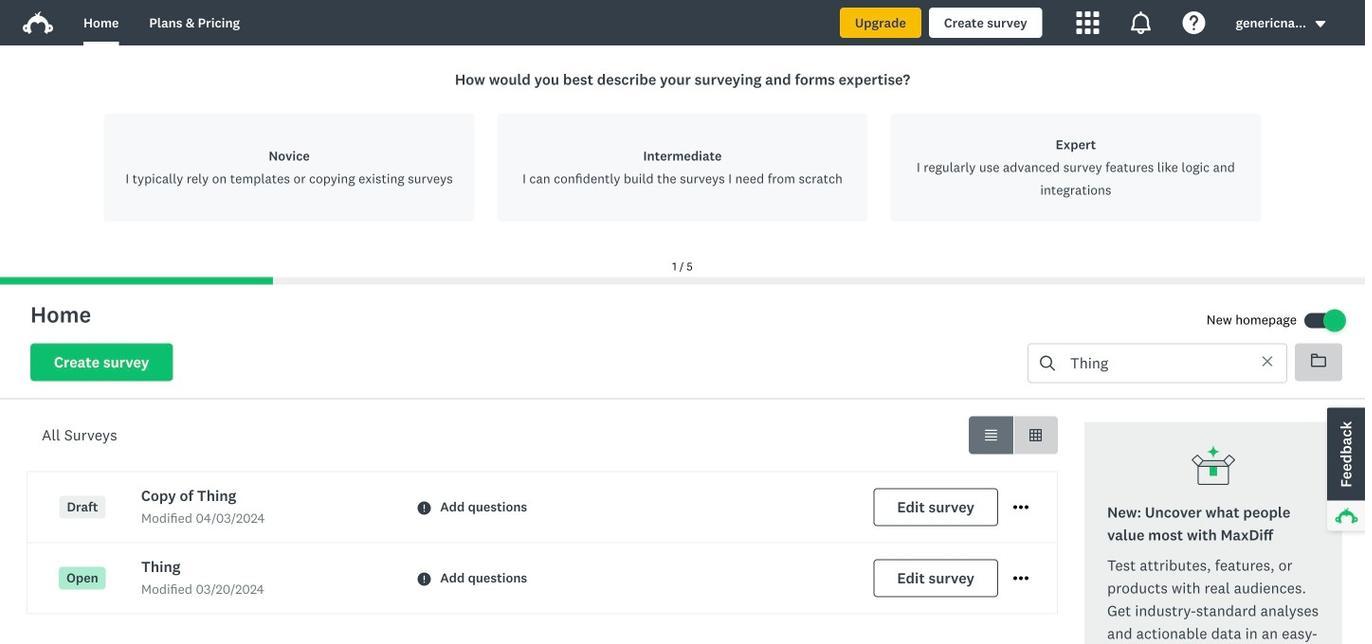 Task type: describe. For each thing, give the bounding box(es) containing it.
warning image
[[418, 573, 431, 586]]

2 brand logo image from the top
[[23, 11, 53, 34]]

open menu image for warning image
[[1014, 572, 1029, 587]]

folders image
[[1311, 353, 1327, 368]]

search image
[[1040, 356, 1055, 371]]

open menu image for warning icon on the bottom left of page
[[1014, 500, 1029, 516]]

folders image
[[1311, 354, 1327, 367]]

notification center icon image
[[1130, 11, 1153, 34]]



Task type: locate. For each thing, give the bounding box(es) containing it.
open menu image
[[1014, 500, 1029, 516], [1014, 572, 1029, 587], [1014, 577, 1029, 581]]

search image
[[1040, 356, 1055, 371]]

dialog
[[0, 46, 1365, 285]]

1 open menu image from the top
[[1014, 500, 1029, 516]]

products icon image
[[1077, 11, 1100, 34], [1077, 11, 1100, 34]]

dropdown arrow icon image
[[1314, 18, 1328, 31], [1316, 21, 1326, 27]]

open menu image
[[1014, 506, 1029, 510]]

warning image
[[418, 502, 431, 515]]

2 open menu image from the top
[[1014, 572, 1029, 587]]

3 open menu image from the top
[[1014, 577, 1029, 581]]

max diff icon image
[[1191, 445, 1236, 491]]

group
[[969, 417, 1058, 455]]

brand logo image
[[23, 8, 53, 38], [23, 11, 53, 34]]

clear search image
[[1261, 355, 1274, 368], [1263, 357, 1273, 367]]

1 brand logo image from the top
[[23, 8, 53, 38]]

Search text field
[[1055, 345, 1245, 383]]

help icon image
[[1183, 11, 1206, 34]]



